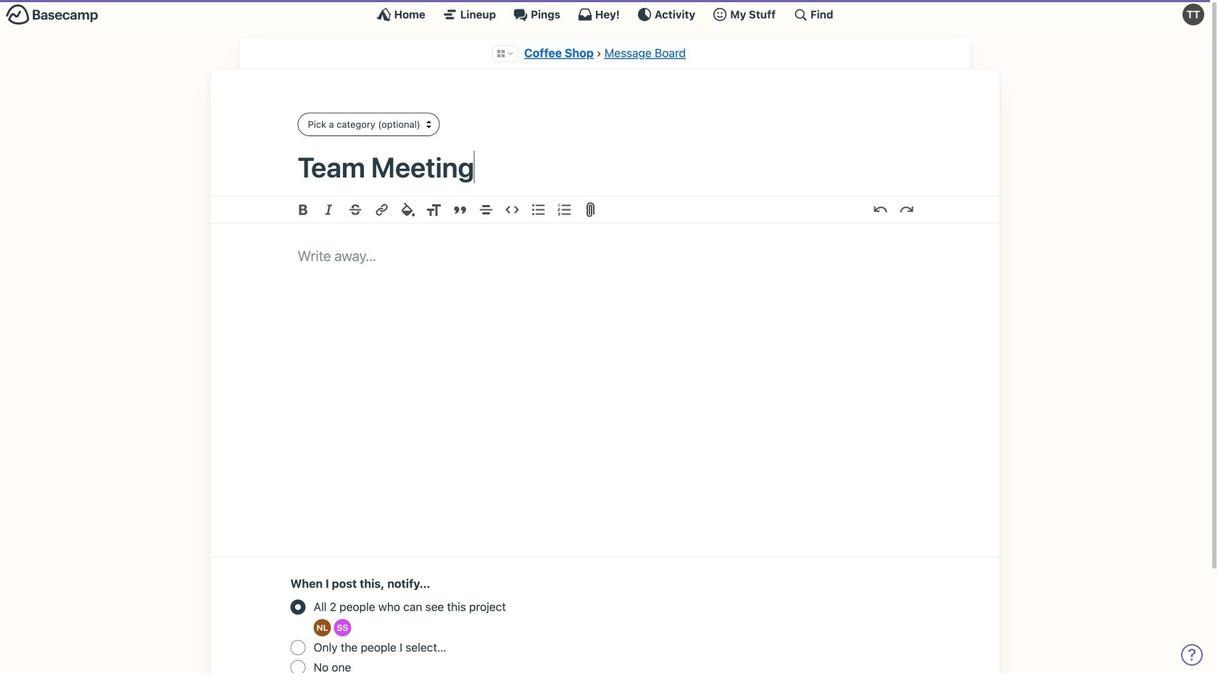 Task type: locate. For each thing, give the bounding box(es) containing it.
switch accounts image
[[6, 4, 99, 26]]

Type a title… text field
[[298, 151, 913, 183]]

Write away… text field
[[254, 224, 956, 540]]

natalie lubich image
[[314, 620, 331, 637]]

sarah silvers image
[[334, 620, 351, 637]]

terry turtle image
[[1183, 4, 1205, 25]]



Task type: describe. For each thing, give the bounding box(es) containing it.
keyboard shortcut: ⌘ + / image
[[793, 7, 808, 22]]

main element
[[0, 0, 1211, 28]]



Task type: vqa. For each thing, say whether or not it's contained in the screenshot.
Write away… text field
yes



